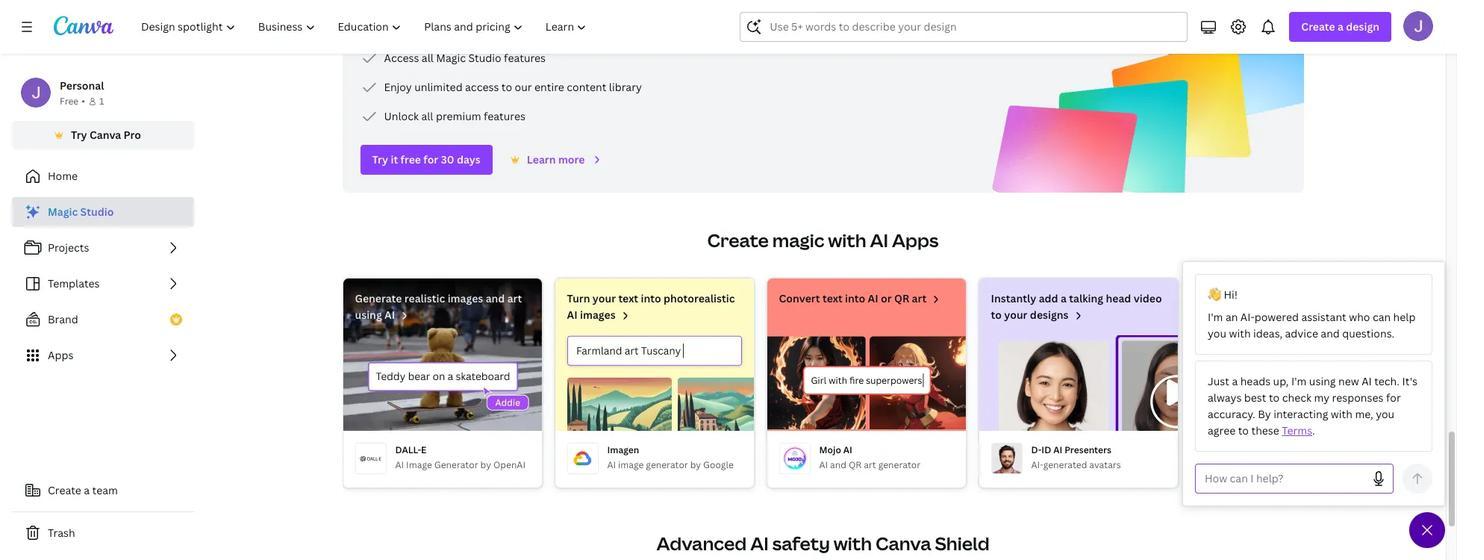 Task type: locate. For each thing, give the bounding box(es) containing it.
1 horizontal spatial your
[[1005, 308, 1028, 322]]

None search field
[[740, 12, 1189, 42]]

ai up the to-
[[1267, 444, 1276, 456]]

using
[[355, 308, 382, 322], [1310, 374, 1337, 388]]

and down mojo
[[831, 459, 847, 471]]

1 horizontal spatial i'm
[[1292, 374, 1307, 388]]

list
[[360, 49, 642, 125], [12, 197, 194, 370]]

with inside just a heads up, i'm using new ai tech. it's always best to check my responses for accuracy. by interacting with me, you agree to these
[[1332, 407, 1353, 421]]

2 all from the top
[[422, 109, 434, 123]]

text right turn
[[619, 291, 639, 305]]

1 vertical spatial images
[[580, 308, 616, 322]]

ai- right "an"
[[1241, 310, 1255, 324]]

0 vertical spatial for
[[424, 152, 439, 167]]

ai down the imagen on the left
[[608, 459, 616, 471]]

to left our
[[502, 80, 512, 94]]

trash link
[[12, 518, 194, 548]]

0 horizontal spatial into
[[641, 291, 662, 305]]

0 vertical spatial try
[[71, 128, 87, 142]]

terms link
[[1283, 424, 1313, 438]]

add natural-sounding voices to your design
[[1204, 291, 1363, 322]]

access all magic studio features
[[384, 51, 546, 65]]

try left "it"
[[372, 152, 388, 167]]

2 vertical spatial create
[[48, 483, 81, 497]]

ai right 'new'
[[1362, 374, 1373, 388]]

ai inside dall-e ai image generator by openai
[[395, 459, 404, 471]]

mojo ai ai and qr art generator
[[820, 444, 921, 471]]

using inside just a heads up, i'm using new ai tech. it's always best to check my responses for accuracy. by interacting with me, you agree to these
[[1310, 374, 1337, 388]]

imagen
[[608, 444, 640, 456]]

create a team button
[[12, 476, 194, 506]]

brand
[[48, 312, 78, 326]]

0 horizontal spatial for
[[424, 152, 439, 167]]

1 vertical spatial all
[[422, 109, 434, 123]]

to
[[502, 80, 512, 94], [1352, 291, 1363, 305], [992, 308, 1002, 322], [1270, 391, 1280, 405], [1239, 424, 1250, 438]]

ai up the or
[[871, 228, 889, 252]]

projects
[[48, 241, 89, 255]]

1 horizontal spatial into
[[846, 291, 866, 305]]

to-
[[1265, 459, 1278, 471]]

1 vertical spatial and
[[1322, 326, 1341, 341]]

1 horizontal spatial and
[[831, 459, 847, 471]]

0 vertical spatial ai-
[[1241, 310, 1255, 324]]

1 horizontal spatial try
[[372, 152, 388, 167]]

it
[[391, 152, 398, 167]]

ai right mojo
[[844, 444, 853, 456]]

features
[[504, 51, 546, 65], [484, 109, 526, 123]]

and inside generate realistic images and art using ai
[[486, 291, 505, 305]]

1 horizontal spatial apps
[[893, 228, 939, 252]]

by inside imagen ai image generator by google
[[691, 459, 702, 471]]

2 horizontal spatial create
[[1302, 19, 1336, 34]]

0 horizontal spatial by
[[481, 459, 491, 471]]

create inside button
[[48, 483, 81, 497]]

projects link
[[12, 233, 194, 263]]

with right magic
[[829, 228, 867, 252]]

you down "an"
[[1209, 326, 1227, 341]]

these
[[1252, 424, 1280, 438]]

days
[[457, 152, 481, 167]]

interacting
[[1274, 407, 1329, 421]]

0 vertical spatial apps
[[893, 228, 939, 252]]

studio down home link
[[80, 205, 114, 219]]

0 horizontal spatial and
[[486, 291, 505, 305]]

1 into from the left
[[641, 291, 662, 305]]

create magic with ai apps
[[708, 228, 939, 252]]

ai-
[[1241, 310, 1255, 324], [1032, 459, 1044, 471]]

learn more
[[527, 152, 585, 167]]

for down tech. at right
[[1387, 391, 1402, 405]]

a inside just a heads up, i'm using new ai tech. it's always best to check my responses for accuracy. by interacting with me, you agree to these
[[1233, 374, 1239, 388]]

canva inside button
[[90, 128, 121, 142]]

1 horizontal spatial generator
[[879, 459, 921, 471]]

0 vertical spatial design
[[1347, 19, 1380, 34]]

image
[[406, 459, 432, 471]]

designs
[[1031, 308, 1069, 322]]

generator for add natural-sounding voices to your design
[[1336, 459, 1378, 471]]

1 horizontal spatial magic
[[436, 51, 466, 65]]

new
[[1339, 374, 1360, 388]]

and down assistant
[[1322, 326, 1341, 341]]

list containing access all magic studio features
[[360, 49, 642, 125]]

2 horizontal spatial generator
[[1336, 459, 1378, 471]]

your down instantly
[[1005, 308, 1028, 322]]

try for try it free for 30 days
[[372, 152, 388, 167]]

0 horizontal spatial generator
[[646, 459, 689, 471]]

0 horizontal spatial images
[[448, 291, 483, 305]]

personal
[[60, 78, 104, 93]]

your right turn
[[593, 291, 616, 305]]

try
[[71, 128, 87, 142], [372, 152, 388, 167]]

0 horizontal spatial magic
[[48, 205, 78, 219]]

1 generator from the left
[[646, 459, 689, 471]]

to down accuracy.
[[1239, 424, 1250, 438]]

all
[[422, 51, 434, 65], [422, 109, 434, 123]]

try down • on the top
[[71, 128, 87, 142]]

list containing magic studio
[[12, 197, 194, 370]]

by
[[1259, 407, 1272, 421]]

1 by from the left
[[481, 459, 491, 471]]

using for new
[[1310, 374, 1337, 388]]

images right realistic
[[448, 291, 483, 305]]

1 horizontal spatial by
[[691, 459, 702, 471]]

0 vertical spatial images
[[448, 291, 483, 305]]

0 vertical spatial list
[[360, 49, 642, 125]]

1 horizontal spatial qr
[[895, 291, 910, 305]]

all right access
[[422, 51, 434, 65]]

1 vertical spatial studio
[[80, 205, 114, 219]]

with inside i'm an ai-powered assistant who can help you with ideas, advice and questions.
[[1230, 326, 1252, 341]]

1 horizontal spatial you
[[1377, 407, 1395, 421]]

enjoy
[[384, 80, 412, 94]]

free •
[[60, 95, 85, 108]]

1 horizontal spatial studio
[[469, 51, 502, 65]]

your inside instantly add a talking head video to your designs
[[1005, 308, 1028, 322]]

ai inside generate realistic images and art using ai
[[385, 308, 395, 322]]

by left google
[[691, 459, 702, 471]]

2 by from the left
[[691, 459, 702, 471]]

d-id ai presenters ai-generated avatars
[[1032, 444, 1122, 471]]

enjoy unlimited access to our entire content library
[[384, 80, 642, 94]]

learn more button
[[503, 146, 608, 172]]

1 vertical spatial qr
[[849, 459, 862, 471]]

apps
[[893, 228, 939, 252], [48, 348, 73, 362]]

30
[[441, 152, 455, 167]]

0 vertical spatial i'm
[[1209, 310, 1224, 324]]

1 horizontal spatial canva
[[876, 531, 932, 556]]

to inside add natural-sounding voices to your design
[[1352, 291, 1363, 305]]

advice
[[1286, 326, 1319, 341]]

2 horizontal spatial and
[[1322, 326, 1341, 341]]

2 horizontal spatial your
[[1204, 308, 1227, 322]]

turn
[[567, 291, 590, 305]]

0 horizontal spatial text
[[619, 291, 639, 305]]

unlimited
[[415, 80, 463, 94]]

advanced ai safety with canva shield
[[657, 531, 990, 556]]

check
[[1283, 391, 1312, 405]]

0 horizontal spatial canva
[[90, 128, 121, 142]]

and right realistic
[[486, 291, 505, 305]]

our
[[515, 80, 532, 94]]

ai right id
[[1054, 444, 1063, 456]]

1 horizontal spatial list
[[360, 49, 642, 125]]

1 vertical spatial magic
[[48, 205, 78, 219]]

design left "jacob simon" icon
[[1347, 19, 1380, 34]]

for
[[424, 152, 439, 167], [1387, 391, 1402, 405]]

magic down home
[[48, 205, 78, 219]]

1 vertical spatial design
[[1229, 308, 1263, 322]]

1 vertical spatial canva
[[876, 531, 932, 556]]

design
[[1347, 19, 1380, 34], [1229, 308, 1263, 322]]

using up my
[[1310, 374, 1337, 388]]

murf ai text-to-speech voice generator
[[1244, 444, 1378, 471]]

d-
[[1032, 444, 1042, 456]]

photorealistic
[[664, 291, 735, 305]]

try inside try it free for 30 days button
[[372, 152, 388, 167]]

1 vertical spatial i'm
[[1292, 374, 1307, 388]]

i'm inside just a heads up, i'm using new ai tech. it's always best to check my responses for accuracy. by interacting with me, you agree to these
[[1292, 374, 1307, 388]]

0 vertical spatial all
[[422, 51, 434, 65]]

magic studio
[[48, 205, 114, 219]]

qr
[[895, 291, 910, 305], [849, 459, 862, 471]]

with down "an"
[[1230, 326, 1252, 341]]

1 horizontal spatial art
[[864, 459, 877, 471]]

0 vertical spatial magic
[[436, 51, 466, 65]]

a inside button
[[84, 483, 90, 497]]

0 horizontal spatial apps
[[48, 348, 73, 362]]

3 generator from the left
[[1336, 459, 1378, 471]]

a inside dropdown button
[[1339, 19, 1344, 34]]

try inside try canva pro button
[[71, 128, 87, 142]]

just
[[1209, 374, 1230, 388]]

2 generator from the left
[[879, 459, 921, 471]]

a for just a heads up, i'm using new ai tech. it's always best to check my responses for accuracy. by interacting with me, you agree to these
[[1233, 374, 1239, 388]]

voices
[[1317, 291, 1349, 305]]

0 horizontal spatial design
[[1229, 308, 1263, 322]]

studio up the access on the left top
[[469, 51, 502, 65]]

1 text from the left
[[619, 291, 639, 305]]

1 all from the top
[[422, 51, 434, 65]]

using down generate
[[355, 308, 382, 322]]

me,
[[1356, 407, 1374, 421]]

generator inside murf ai text-to-speech voice generator
[[1336, 459, 1378, 471]]

generator inside mojo ai ai and qr art generator
[[879, 459, 921, 471]]

magic up unlimited
[[436, 51, 466, 65]]

features up our
[[504, 51, 546, 65]]

top level navigation element
[[131, 12, 600, 42]]

into left photorealistic
[[641, 291, 662, 305]]

1 horizontal spatial design
[[1347, 19, 1380, 34]]

1 horizontal spatial create
[[708, 228, 769, 252]]

0 horizontal spatial your
[[593, 291, 616, 305]]

0 vertical spatial and
[[486, 291, 505, 305]]

instantly
[[992, 291, 1037, 305]]

Ask Canva Assistant for help text field
[[1206, 465, 1365, 493]]

your
[[593, 291, 616, 305], [1005, 308, 1028, 322], [1204, 308, 1227, 322]]

add
[[1204, 291, 1224, 305]]

1 vertical spatial list
[[12, 197, 194, 370]]

jacob simon image
[[1404, 11, 1434, 41]]

to down instantly
[[992, 308, 1002, 322]]

0 horizontal spatial i'm
[[1209, 310, 1224, 324]]

using inside generate realistic images and art using ai
[[355, 308, 382, 322]]

canva
[[90, 128, 121, 142], [876, 531, 932, 556]]

1 vertical spatial for
[[1387, 391, 1402, 405]]

canva left shield
[[876, 531, 932, 556]]

turn your text into photorealistic ai images
[[567, 291, 735, 322]]

0 horizontal spatial list
[[12, 197, 194, 370]]

i'm up check
[[1292, 374, 1307, 388]]

using for ai
[[355, 308, 382, 322]]

👋
[[1209, 288, 1222, 302]]

ai inside imagen ai image generator by google
[[608, 459, 616, 471]]

Search search field
[[770, 13, 1159, 41]]

templates
[[48, 276, 100, 291]]

by left openai
[[481, 459, 491, 471]]

0 horizontal spatial ai-
[[1032, 459, 1044, 471]]

create for create magic with ai apps
[[708, 228, 769, 252]]

with left 'me,'
[[1332, 407, 1353, 421]]

2 vertical spatial and
[[831, 459, 847, 471]]

0 horizontal spatial try
[[71, 128, 87, 142]]

1 vertical spatial features
[[484, 109, 526, 123]]

your down add
[[1204, 308, 1227, 322]]

unlock all premium features
[[384, 109, 526, 123]]

google
[[704, 459, 734, 471]]

images down turn
[[580, 308, 616, 322]]

1 horizontal spatial for
[[1387, 391, 1402, 405]]

brand link
[[12, 305, 194, 335]]

i'm left "an"
[[1209, 310, 1224, 324]]

into left the or
[[846, 291, 866, 305]]

1 horizontal spatial ai-
[[1241, 310, 1255, 324]]

e
[[421, 444, 427, 456]]

1 vertical spatial try
[[372, 152, 388, 167]]

video
[[1134, 291, 1163, 305]]

ai down turn
[[567, 308, 578, 322]]

0 horizontal spatial using
[[355, 308, 382, 322]]

0 vertical spatial you
[[1209, 326, 1227, 341]]

1 horizontal spatial images
[[580, 308, 616, 322]]

features down enjoy unlimited access to our entire content library
[[484, 109, 526, 123]]

1 vertical spatial using
[[1310, 374, 1337, 388]]

1 vertical spatial ai-
[[1032, 459, 1044, 471]]

art inside generate realistic images and art using ai
[[508, 291, 522, 305]]

to up who
[[1352, 291, 1363, 305]]

create inside dropdown button
[[1302, 19, 1336, 34]]

dall-
[[395, 444, 421, 456]]

1 horizontal spatial text
[[823, 291, 843, 305]]

ai- down d-
[[1032, 459, 1044, 471]]

0 vertical spatial using
[[355, 308, 382, 322]]

0 vertical spatial create
[[1302, 19, 1336, 34]]

image
[[619, 459, 644, 471]]

1 vertical spatial you
[[1377, 407, 1395, 421]]

best
[[1245, 391, 1267, 405]]

canva left pro
[[90, 128, 121, 142]]

agree
[[1209, 424, 1236, 438]]

1 vertical spatial create
[[708, 228, 769, 252]]

you right 'me,'
[[1377, 407, 1395, 421]]

0 horizontal spatial qr
[[849, 459, 862, 471]]

0 vertical spatial canva
[[90, 128, 121, 142]]

ai down "dall-"
[[395, 459, 404, 471]]

0 horizontal spatial you
[[1209, 326, 1227, 341]]

try for try canva pro
[[71, 128, 87, 142]]

0 horizontal spatial create
[[48, 483, 81, 497]]

for left 30
[[424, 152, 439, 167]]

ai left the 'safety'
[[751, 531, 769, 556]]

text right convert
[[823, 291, 843, 305]]

design down natural-
[[1229, 308, 1263, 322]]

0 vertical spatial qr
[[895, 291, 910, 305]]

0 horizontal spatial art
[[508, 291, 522, 305]]

all right unlock on the top of the page
[[422, 109, 434, 123]]

1 horizontal spatial using
[[1310, 374, 1337, 388]]

you
[[1209, 326, 1227, 341], [1377, 407, 1395, 421]]

ai down generate
[[385, 308, 395, 322]]

with right the 'safety'
[[834, 531, 872, 556]]

and inside mojo ai ai and qr art generator
[[831, 459, 847, 471]]

text inside turn your text into photorealistic ai images
[[619, 291, 639, 305]]



Task type: vqa. For each thing, say whether or not it's contained in the screenshot.


Task type: describe. For each thing, give the bounding box(es) containing it.
accuracy.
[[1209, 407, 1256, 421]]

create for create a team
[[48, 483, 81, 497]]

images inside turn your text into photorealistic ai images
[[580, 308, 616, 322]]

.
[[1313, 424, 1316, 438]]

art inside mojo ai ai and qr art generator
[[864, 459, 877, 471]]

generate
[[355, 291, 402, 305]]

and for mojo ai ai and qr art generator
[[831, 459, 847, 471]]

and inside i'm an ai-powered assistant who can help you with ideas, advice and questions.
[[1322, 326, 1341, 341]]

just a heads up, i'm using new ai tech. it's always best to check my responses for accuracy. by interacting with me, you agree to these
[[1209, 374, 1418, 438]]

murf
[[1244, 444, 1265, 456]]

2 text from the left
[[823, 291, 843, 305]]

images inside generate realistic images and art using ai
[[448, 291, 483, 305]]

try canva pro
[[71, 128, 141, 142]]

ai inside murf ai text-to-speech voice generator
[[1267, 444, 1276, 456]]

up,
[[1274, 374, 1290, 388]]

ai inside just a heads up, i'm using new ai tech. it's always best to check my responses for accuracy. by interacting with me, you agree to these
[[1362, 374, 1373, 388]]

who
[[1350, 310, 1371, 324]]

advanced
[[657, 531, 747, 556]]

can
[[1374, 310, 1392, 324]]

voice
[[1311, 459, 1334, 471]]

create a team
[[48, 483, 118, 497]]

responses
[[1333, 391, 1384, 405]]

entire
[[535, 80, 565, 94]]

terms
[[1283, 424, 1313, 438]]

access
[[465, 80, 499, 94]]

your inside turn your text into photorealistic ai images
[[593, 291, 616, 305]]

more
[[559, 152, 585, 167]]

mojo
[[820, 444, 842, 456]]

a for create a design
[[1339, 19, 1344, 34]]

i'm inside i'm an ai-powered assistant who can help you with ideas, advice and questions.
[[1209, 310, 1224, 324]]

learn
[[527, 152, 556, 167]]

for inside button
[[424, 152, 439, 167]]

2 horizontal spatial art
[[912, 291, 927, 305]]

ai left the or
[[868, 291, 879, 305]]

generated
[[1044, 459, 1088, 471]]

add
[[1039, 291, 1059, 305]]

try it free for 30 days button
[[360, 145, 493, 175]]

content
[[567, 80, 607, 94]]

ai down mojo
[[820, 459, 828, 471]]

assistant
[[1302, 310, 1347, 324]]

natural-
[[1227, 291, 1267, 305]]

or
[[881, 291, 892, 305]]

you inside just a heads up, i'm using new ai tech. it's always best to check my responses for accuracy. by interacting with me, you agree to these
[[1377, 407, 1395, 421]]

magic
[[773, 228, 825, 252]]

it's
[[1403, 374, 1418, 388]]

imagen ai image generator by google
[[608, 444, 734, 471]]

magic studio link
[[12, 197, 194, 227]]

assistant panel dialog
[[1183, 261, 1446, 506]]

terms .
[[1283, 424, 1316, 438]]

into inside turn your text into photorealistic ai images
[[641, 291, 662, 305]]

•
[[82, 95, 85, 108]]

always
[[1209, 391, 1242, 405]]

home
[[48, 169, 78, 183]]

free
[[60, 95, 79, 108]]

apps link
[[12, 341, 194, 370]]

2 into from the left
[[846, 291, 866, 305]]

templates link
[[12, 269, 194, 299]]

generate realistic images and art using ai
[[355, 291, 522, 322]]

home link
[[12, 161, 194, 191]]

talking
[[1070, 291, 1104, 305]]

create for create a design
[[1302, 19, 1336, 34]]

0 horizontal spatial studio
[[80, 205, 114, 219]]

ai- inside d-id ai presenters ai-generated avatars
[[1032, 459, 1044, 471]]

powered
[[1255, 310, 1300, 324]]

generator inside imagen ai image generator by google
[[646, 459, 689, 471]]

try it free for 30 days
[[372, 152, 481, 167]]

and for generate realistic images and art using ai
[[486, 291, 505, 305]]

convert
[[779, 291, 821, 305]]

qr inside mojo ai ai and qr art generator
[[849, 459, 862, 471]]

questions.
[[1343, 326, 1395, 341]]

i'm an ai-powered assistant who can help you with ideas, advice and questions.
[[1209, 310, 1417, 341]]

ai inside d-id ai presenters ai-generated avatars
[[1054, 444, 1063, 456]]

your inside add natural-sounding voices to your design
[[1204, 308, 1227, 322]]

a for create a team
[[84, 483, 90, 497]]

instantly add a talking head video to your designs
[[992, 291, 1163, 322]]

premium
[[436, 109, 481, 123]]

by inside dall-e ai image generator by openai
[[481, 459, 491, 471]]

head
[[1107, 291, 1132, 305]]

access
[[384, 51, 419, 65]]

tech.
[[1375, 374, 1400, 388]]

an
[[1226, 310, 1239, 324]]

to down up,
[[1270, 391, 1280, 405]]

ai inside turn your text into photorealistic ai images
[[567, 308, 578, 322]]

heads
[[1241, 374, 1271, 388]]

my
[[1315, 391, 1330, 405]]

ideas,
[[1254, 326, 1283, 341]]

design inside add natural-sounding voices to your design
[[1229, 308, 1263, 322]]

for inside just a heads up, i'm using new ai tech. it's always best to check my responses for accuracy. by interacting with me, you agree to these
[[1387, 391, 1402, 405]]

all for unlock
[[422, 109, 434, 123]]

avatars
[[1090, 459, 1122, 471]]

generator
[[435, 459, 478, 471]]

pro
[[124, 128, 141, 142]]

0 vertical spatial features
[[504, 51, 546, 65]]

all for access
[[422, 51, 434, 65]]

sounding
[[1267, 291, 1314, 305]]

presenters
[[1065, 444, 1112, 456]]

create a design button
[[1290, 12, 1392, 42]]

library
[[609, 80, 642, 94]]

shield
[[935, 531, 990, 556]]

0 vertical spatial studio
[[469, 51, 502, 65]]

try canva pro button
[[12, 121, 194, 149]]

1 vertical spatial apps
[[48, 348, 73, 362]]

you inside i'm an ai-powered assistant who can help you with ideas, advice and questions.
[[1209, 326, 1227, 341]]

trash
[[48, 526, 75, 540]]

1
[[99, 95, 104, 108]]

safety
[[773, 531, 830, 556]]

to inside instantly add a talking head video to your designs
[[992, 308, 1002, 322]]

generator for convert text into ai or qr art
[[879, 459, 921, 471]]

a inside instantly add a talking head video to your designs
[[1061, 291, 1067, 305]]

ai- inside i'm an ai-powered assistant who can help you with ideas, advice and questions.
[[1241, 310, 1255, 324]]

unlock
[[384, 109, 419, 123]]

design inside dropdown button
[[1347, 19, 1380, 34]]



